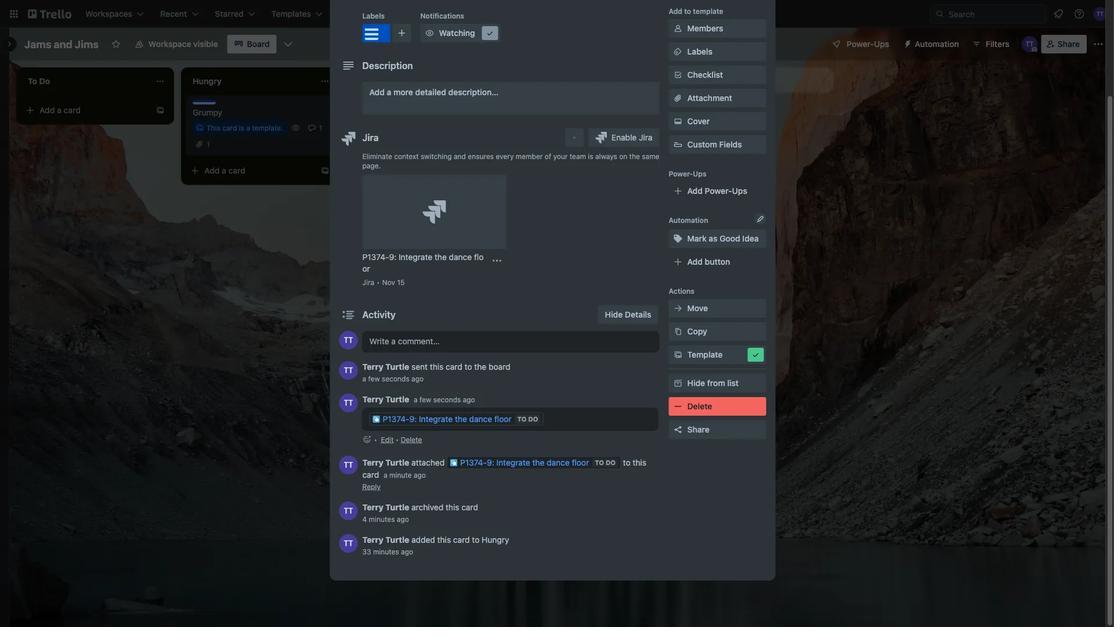 Task type: locate. For each thing, give the bounding box(es) containing it.
hide from list
[[688, 378, 739, 388]]

2 horizontal spatial power-
[[847, 39, 875, 49]]

1 horizontal spatial automation
[[915, 39, 960, 49]]

few down terry turtle sent this card to the board a few seconds ago
[[420, 396, 432, 404]]

more
[[394, 87, 413, 97]]

jims
[[75, 38, 99, 50]]

0 horizontal spatial and
[[54, 38, 72, 50]]

add a card
[[39, 105, 81, 115], [369, 105, 411, 115], [534, 105, 575, 115], [204, 166, 246, 175]]

sm image inside hide from list link
[[673, 377, 684, 389]]

•
[[377, 278, 380, 286], [396, 435, 399, 444]]

33 minutes ago link
[[363, 548, 414, 556]]

to
[[685, 7, 692, 15], [465, 362, 472, 372], [623, 458, 631, 467], [472, 535, 480, 545]]

this
[[430, 362, 444, 372], [633, 458, 647, 467], [446, 503, 460, 512], [438, 535, 451, 545]]

1 horizontal spatial share button
[[1042, 35, 1088, 53]]

0 vertical spatial p1374-9: integrate the dance floor
[[383, 414, 512, 424]]

turtle up 33 minutes ago link
[[386, 535, 410, 545]]

share button down 0 notifications "icon"
[[1042, 35, 1088, 53]]

1 horizontal spatial 1
[[319, 124, 322, 132]]

sm image inside the 'labels' link
[[673, 46, 684, 57]]

is inside eliminate context switching and ensures every member of your team is always on the same page.
[[588, 152, 594, 160]]

labels
[[363, 12, 385, 20], [688, 47, 713, 56]]

sm image left cover
[[673, 116, 684, 127]]

1 vertical spatial few
[[420, 396, 432, 404]]

sm image
[[673, 23, 684, 34], [899, 35, 915, 51], [673, 69, 684, 81], [673, 233, 684, 244], [673, 326, 684, 337], [673, 349, 684, 361], [751, 349, 762, 361]]

0 horizontal spatial 1
[[207, 140, 210, 148]]

template
[[688, 350, 723, 359]]

1 horizontal spatial power-
[[705, 186, 733, 196]]

turtle inside terry turtle sent this card to the board a few seconds ago
[[386, 362, 410, 372]]

0 vertical spatial p1374-
[[363, 252, 389, 262]]

sm image inside the cover link
[[673, 116, 684, 127]]

terry turtle a few seconds ago
[[363, 395, 475, 404]]

this inside terry turtle sent this card to the board a few seconds ago
[[430, 362, 444, 372]]

add reaction image
[[363, 434, 372, 445]]

terry for terry turtle attached
[[363, 458, 384, 467]]

share for share 'button' to the top
[[1058, 39, 1081, 49]]

3 turtle from the top
[[386, 458, 410, 467]]

1 vertical spatial share button
[[669, 420, 767, 439]]

checklist
[[688, 70, 724, 80]]

turtle up edit • delete on the left of the page
[[386, 395, 410, 404]]

0 vertical spatial automation
[[915, 39, 960, 49]]

0 horizontal spatial 9:
[[389, 252, 397, 262]]

0 vertical spatial is
[[239, 124, 244, 132]]

sm image down notifications
[[424, 27, 436, 39]]

ago inside terry turtle a few seconds ago
[[463, 396, 475, 404]]

1 horizontal spatial and
[[454, 152, 466, 160]]

a few seconds ago link
[[363, 375, 424, 383], [414, 396, 475, 404]]

watching
[[439, 28, 475, 38]]

sm image left checklist
[[673, 69, 684, 81]]

terry up "add reaction" image on the left bottom of page
[[363, 395, 384, 404]]

dance inside p1374-9: integrate the dance flo or jira • nov 15
[[449, 252, 472, 262]]

create from template… image
[[156, 106, 165, 115], [485, 106, 495, 115], [321, 166, 330, 175]]

5 terry from the top
[[363, 535, 384, 545]]

sm image inside automation "button"
[[899, 35, 915, 51]]

seconds up terry turtle a few seconds ago
[[382, 375, 410, 383]]

9:
[[389, 252, 397, 262], [410, 414, 417, 424], [487, 458, 495, 467]]

card inside terry turtle sent this card to the board a few seconds ago
[[446, 362, 463, 372]]

2 horizontal spatial ups
[[875, 39, 890, 49]]

share left show menu image
[[1058, 39, 1081, 49]]

1 down this
[[207, 140, 210, 148]]

ups up add power-ups on the top of the page
[[693, 170, 707, 178]]

ups
[[875, 39, 890, 49], [693, 170, 707, 178], [733, 186, 748, 196]]

jira down or
[[363, 278, 375, 286]]

is right team
[[588, 152, 594, 160]]

1 horizontal spatial terry turtle (terryturtle) image
[[1094, 7, 1108, 21]]

primary element
[[0, 0, 1115, 28]]

sm image for automation
[[899, 35, 915, 51]]

delete up terry turtle attached
[[401, 435, 422, 444]]

1 horizontal spatial share
[[1058, 39, 1081, 49]]

color: blue, title: none image up grumpy at the left top of the page
[[193, 100, 216, 105]]

1 vertical spatial 9:
[[410, 414, 417, 424]]

sm image down hide from list link
[[673, 401, 684, 412]]

delete link up terry turtle attached
[[401, 435, 422, 444]]

mark
[[688, 234, 707, 243]]

1 vertical spatial •
[[396, 435, 399, 444]]

turtle for added
[[386, 535, 410, 545]]

0 horizontal spatial ups
[[693, 170, 707, 178]]

turtle up 4 minutes ago link
[[386, 503, 410, 512]]

as
[[709, 234, 718, 243]]

template button
[[669, 345, 767, 364]]

is
[[239, 124, 244, 132], [588, 152, 594, 160]]

0 vertical spatial integrate
[[399, 252, 433, 262]]

1 vertical spatial ups
[[693, 170, 707, 178]]

sm image right power-ups button
[[899, 35, 915, 51]]

ago down terry turtle sent this card to the board a few seconds ago
[[463, 396, 475, 404]]

• left 'nov'
[[377, 278, 380, 286]]

a few seconds ago link down terry turtle sent this card to the board a few seconds ago
[[414, 396, 475, 404]]

0 horizontal spatial color: blue, title: none image
[[193, 100, 216, 105]]

sm image left mark
[[673, 233, 684, 244]]

1 horizontal spatial ups
[[733, 186, 748, 196]]

sm image down add to template
[[673, 23, 684, 34]]

sm image down copy link
[[751, 349, 762, 361]]

add a card button
[[21, 101, 151, 120], [351, 101, 481, 120], [516, 101, 646, 120], [186, 161, 316, 180]]

search image
[[936, 9, 945, 19]]

sm image
[[424, 27, 436, 39], [485, 27, 496, 39], [673, 46, 684, 57], [673, 116, 684, 127], [673, 303, 684, 314], [673, 377, 684, 389], [673, 401, 684, 412]]

5 turtle from the top
[[386, 535, 410, 545]]

terry left sent
[[363, 362, 384, 372]]

1 vertical spatial seconds
[[434, 396, 461, 404]]

add button
[[688, 257, 731, 267]]

to
[[518, 415, 527, 423], [595, 459, 604, 467]]

0 horizontal spatial •
[[377, 278, 380, 286]]

hide left details
[[605, 310, 623, 319]]

0 vertical spatial ups
[[875, 39, 890, 49]]

terry inside terry turtle sent this card to the board a few seconds ago
[[363, 362, 384, 372]]

0 vertical spatial delete link
[[669, 397, 767, 416]]

this inside terry turtle added this card to hungry 33 minutes ago
[[438, 535, 451, 545]]

dance
[[449, 252, 472, 262], [470, 414, 493, 424], [547, 458, 570, 467]]

list right another
[[746, 75, 758, 85]]

1 horizontal spatial seconds
[[434, 396, 461, 404]]

1 vertical spatial hide
[[688, 378, 706, 388]]

terry turtle (terryturtle) image
[[1022, 36, 1039, 52], [339, 331, 358, 350], [339, 394, 358, 412], [339, 456, 358, 474], [339, 502, 358, 520], [339, 534, 358, 553]]

1 horizontal spatial list
[[746, 75, 758, 85]]

edit
[[381, 435, 394, 444]]

delete down hide from list
[[688, 402, 713, 411]]

0 vertical spatial share
[[1058, 39, 1081, 49]]

terry inside terry turtle archived this card 4 minutes ago
[[363, 503, 384, 512]]

4 turtle from the top
[[386, 503, 410, 512]]

1 horizontal spatial 9:
[[410, 414, 417, 424]]

0 horizontal spatial floor
[[495, 414, 512, 424]]

0 vertical spatial 9:
[[389, 252, 397, 262]]

few inside terry turtle a few seconds ago
[[420, 396, 432, 404]]

mark as good idea
[[688, 234, 759, 243]]

terry turtle (terryturtle) image inside primary element
[[1094, 7, 1108, 21]]

turtle inside terry turtle added this card to hungry 33 minutes ago
[[386, 535, 410, 545]]

0 vertical spatial delete
[[688, 402, 713, 411]]

integrate
[[399, 252, 433, 262], [419, 414, 453, 424], [497, 458, 531, 467]]

hide for hide details
[[605, 310, 623, 319]]

1 vertical spatial color: blue, title: none image
[[193, 100, 216, 105]]

terry for terry turtle a few seconds ago
[[363, 395, 384, 404]]

a minute ago link
[[384, 471, 426, 479]]

page.
[[363, 161, 381, 170]]

a few seconds ago link down sent
[[363, 375, 424, 383]]

1 terry from the top
[[363, 362, 384, 372]]

0 vertical spatial power-
[[847, 39, 875, 49]]

the inside eliminate context switching and ensures every member of your team is always on the same page.
[[630, 152, 640, 160]]

power-
[[847, 39, 875, 49], [669, 170, 693, 178], [705, 186, 733, 196]]

1 right template.
[[319, 124, 322, 132]]

automation
[[915, 39, 960, 49], [669, 216, 709, 224]]

actions
[[669, 287, 695, 295]]

create from template… image left page.
[[321, 166, 330, 175]]

4 terry from the top
[[363, 503, 384, 512]]

p1374- right 'attached'
[[460, 458, 487, 467]]

ago down added
[[401, 548, 414, 556]]

workspace visible
[[149, 39, 218, 49]]

ago up 33 minutes ago link
[[397, 515, 409, 523]]

1 horizontal spatial power-ups
[[847, 39, 890, 49]]

2 terry from the top
[[363, 395, 384, 404]]

turtle inside terry turtle archived this card 4 minutes ago
[[386, 503, 410, 512]]

cover
[[688, 116, 710, 126]]

move link
[[669, 299, 767, 318]]

terry turtle added this card to hungry 33 minutes ago
[[363, 535, 510, 556]]

0 vertical spatial minutes
[[369, 515, 395, 523]]

a
[[387, 87, 392, 97], [57, 105, 61, 115], [387, 105, 391, 115], [552, 105, 556, 115], [246, 124, 250, 132], [222, 166, 226, 175], [363, 375, 366, 383], [414, 396, 418, 404], [384, 471, 388, 479]]

members link
[[669, 19, 767, 38]]

create
[[344, 9, 369, 19]]

sm image for copy
[[673, 326, 684, 337]]

jira up eliminate
[[363, 132, 379, 143]]

delete
[[688, 402, 713, 411], [401, 435, 422, 444]]

2 vertical spatial 9:
[[487, 458, 495, 467]]

automation up mark
[[669, 216, 709, 224]]

labels up checklist
[[688, 47, 713, 56]]

seconds down terry turtle sent this card to the board a few seconds ago
[[434, 396, 461, 404]]

another
[[714, 75, 744, 85]]

sm image for members
[[673, 23, 684, 34]]

0 vertical spatial dance
[[449, 252, 472, 262]]

this for archived this card
[[446, 503, 460, 512]]

1 vertical spatial integrate
[[419, 414, 453, 424]]

3 terry from the top
[[363, 458, 384, 467]]

terry inside terry turtle added this card to hungry 33 minutes ago
[[363, 535, 384, 545]]

1 vertical spatial delete
[[401, 435, 422, 444]]

1 horizontal spatial delete
[[688, 402, 713, 411]]

and
[[54, 38, 72, 50], [454, 152, 466, 160]]

1 vertical spatial and
[[454, 152, 466, 160]]

0 horizontal spatial terry turtle (terryturtle) image
[[339, 361, 358, 380]]

share down hide from list
[[688, 425, 710, 434]]

p1374- inside p1374-9: integrate the dance flo or jira • nov 15
[[363, 252, 389, 262]]

turtle for attached
[[386, 458, 410, 467]]

sm image left hide from list
[[673, 377, 684, 389]]

• right edit
[[396, 435, 399, 444]]

add button button
[[669, 253, 767, 271]]

ups left automation "button"
[[875, 39, 890, 49]]

ups inside add power-ups link
[[733, 186, 748, 196]]

share button down hide from list link
[[669, 420, 767, 439]]

sm image left the copy
[[673, 326, 684, 337]]

this inside terry turtle archived this card 4 minutes ago
[[446, 503, 460, 512]]

details
[[625, 310, 652, 319]]

the
[[630, 152, 640, 160], [435, 252, 447, 262], [475, 362, 487, 372], [455, 414, 467, 424], [533, 458, 545, 467]]

1 horizontal spatial color: blue, title: none image
[[363, 24, 390, 42]]

this
[[207, 124, 221, 132]]

hide left from
[[688, 378, 706, 388]]

add inside button
[[697, 75, 712, 85]]

1 vertical spatial list
[[728, 378, 739, 388]]

0 horizontal spatial power-
[[669, 170, 693, 178]]

0 horizontal spatial few
[[368, 375, 380, 383]]

sm image inside copy link
[[673, 326, 684, 337]]

p1374- up or
[[363, 252, 389, 262]]

power-ups
[[847, 39, 890, 49], [669, 170, 707, 178]]

list right from
[[728, 378, 739, 388]]

1 vertical spatial do
[[606, 459, 616, 467]]

list inside add another list button
[[746, 75, 758, 85]]

0 horizontal spatial do
[[529, 415, 539, 423]]

create from template… image left grumpy at the left top of the page
[[156, 106, 165, 115]]

• inside p1374-9: integrate the dance flo or jira • nov 15
[[377, 278, 380, 286]]

add
[[669, 7, 683, 15], [697, 75, 712, 85], [370, 87, 385, 97], [39, 105, 55, 115], [369, 105, 385, 115], [534, 105, 550, 115], [204, 166, 220, 175], [688, 186, 703, 196], [688, 257, 703, 267]]

card
[[64, 105, 81, 115], [393, 105, 411, 115], [558, 105, 575, 115], [223, 124, 237, 132], [229, 166, 246, 175], [446, 362, 463, 372], [363, 470, 379, 480], [462, 503, 478, 512], [453, 535, 470, 545]]

and left jims
[[54, 38, 72, 50]]

Search field
[[945, 5, 1047, 23]]

0 vertical spatial •
[[377, 278, 380, 286]]

seconds
[[382, 375, 410, 383], [434, 396, 461, 404]]

0 vertical spatial a few seconds ago link
[[363, 375, 424, 383]]

or
[[363, 264, 370, 273]]

sm image for cover
[[673, 116, 684, 127]]

0 vertical spatial labels
[[363, 12, 385, 20]]

ago down sent
[[412, 375, 424, 383]]

0 vertical spatial list
[[746, 75, 758, 85]]

workspace
[[149, 39, 191, 49]]

2 vertical spatial ups
[[733, 186, 748, 196]]

minutes
[[369, 515, 395, 523], [373, 548, 399, 556]]

minutes right "33"
[[373, 548, 399, 556]]

jira up same
[[639, 133, 653, 142]]

and left ensures at the top left
[[454, 152, 466, 160]]

is down grumpy "link"
[[239, 124, 244, 132]]

p1374-9: integrate the dance floor
[[383, 414, 512, 424], [460, 458, 589, 467]]

0 vertical spatial to
[[518, 415, 527, 423]]

0 vertical spatial few
[[368, 375, 380, 383]]

1 horizontal spatial create from template… image
[[321, 166, 330, 175]]

turtle for archived
[[386, 503, 410, 512]]

ups down fields
[[733, 186, 748, 196]]

1 horizontal spatial to
[[595, 459, 604, 467]]

ago down 'attached'
[[414, 471, 426, 479]]

workspace visible button
[[128, 35, 225, 53]]

power- inside button
[[847, 39, 875, 49]]

1 horizontal spatial floor
[[572, 458, 589, 467]]

ups inside power-ups button
[[875, 39, 890, 49]]

a minute ago
[[384, 471, 426, 479]]

turtle up minute
[[386, 458, 410, 467]]

terry up 4
[[363, 503, 384, 512]]

same
[[642, 152, 660, 160]]

few up terry turtle a few seconds ago
[[368, 375, 380, 383]]

0 vertical spatial power-ups
[[847, 39, 890, 49]]

terry up "33"
[[363, 535, 384, 545]]

few inside terry turtle sent this card to the board a few seconds ago
[[368, 375, 380, 383]]

1 vertical spatial floor
[[572, 458, 589, 467]]

automation down search image
[[915, 39, 960, 49]]

0 horizontal spatial seconds
[[382, 375, 410, 383]]

0 vertical spatial and
[[54, 38, 72, 50]]

minutes inside terry turtle added this card to hungry 33 minutes ago
[[373, 548, 399, 556]]

minutes right 4
[[369, 515, 395, 523]]

a inside terry turtle a few seconds ago
[[414, 396, 418, 404]]

sm image inside move link
[[673, 303, 684, 314]]

1 vertical spatial minutes
[[373, 548, 399, 556]]

1 vertical spatial share
[[688, 425, 710, 434]]

0 horizontal spatial share
[[688, 425, 710, 434]]

delete link
[[669, 397, 767, 416], [401, 435, 422, 444]]

jams and jims
[[24, 38, 99, 50]]

0 horizontal spatial list
[[728, 378, 739, 388]]

0 vertical spatial to do
[[518, 415, 539, 423]]

to do
[[518, 415, 539, 423], [595, 459, 616, 467]]

sm image down add to template
[[673, 46, 684, 57]]

sm image for labels
[[673, 46, 684, 57]]

integrate inside p1374-9: integrate the dance flo or jira • nov 15
[[399, 252, 433, 262]]

grumpy link
[[193, 107, 327, 118]]

p1374- up edit • delete on the left of the page
[[383, 414, 410, 424]]

terry down "add reaction" image on the left bottom of page
[[363, 458, 384, 467]]

list inside hide from list link
[[728, 378, 739, 388]]

2 turtle from the top
[[386, 395, 410, 404]]

0 horizontal spatial create from template… image
[[156, 106, 165, 115]]

0 vertical spatial seconds
[[382, 375, 410, 383]]

share for the leftmost share 'button'
[[688, 425, 710, 434]]

1 vertical spatial dance
[[470, 414, 493, 424]]

1 vertical spatial to do
[[595, 459, 616, 467]]

sm image inside checklist link
[[673, 69, 684, 81]]

board link
[[227, 35, 277, 53]]

move
[[688, 303, 708, 313]]

terry for terry turtle added this card to hungry 33 minutes ago
[[363, 535, 384, 545]]

turtle left sent
[[386, 362, 410, 372]]

delete link down hide from list link
[[669, 397, 767, 416]]

labels up description
[[363, 12, 385, 20]]

card inside terry turtle archived this card 4 minutes ago
[[462, 503, 478, 512]]

ago
[[412, 375, 424, 383], [463, 396, 475, 404], [414, 471, 426, 479], [397, 515, 409, 523], [401, 548, 414, 556]]

archived
[[412, 503, 444, 512]]

eliminate
[[363, 152, 392, 160]]

1 vertical spatial terry turtle (terryturtle) image
[[339, 361, 358, 380]]

reply link
[[363, 483, 381, 491]]

1 horizontal spatial is
[[588, 152, 594, 160]]

1 vertical spatial delete link
[[401, 435, 422, 444]]

1 turtle from the top
[[386, 362, 410, 372]]

color: blue, title: none image
[[363, 24, 390, 42], [193, 100, 216, 105]]

1
[[319, 124, 322, 132], [207, 140, 210, 148]]

share button
[[1042, 35, 1088, 53], [669, 420, 767, 439]]

sm image down actions
[[673, 303, 684, 314]]

terry turtle (terryturtle) image
[[1094, 7, 1108, 21], [339, 361, 358, 380]]

terry turtle attached
[[363, 458, 447, 467]]

sm image left template
[[673, 349, 684, 361]]

and inside eliminate context switching and ensures every member of your team is always on the same page.
[[454, 152, 466, 160]]

color: blue, title: none image down create button
[[363, 24, 390, 42]]

sm image inside members link
[[673, 23, 684, 34]]

switch to… image
[[8, 8, 20, 20]]

0 horizontal spatial hide
[[605, 310, 623, 319]]

create from template… image down description…
[[485, 106, 495, 115]]



Task type: describe. For each thing, give the bounding box(es) containing it.
add power-ups
[[688, 186, 748, 196]]

0 horizontal spatial to do
[[518, 415, 539, 423]]

0 vertical spatial share button
[[1042, 35, 1088, 53]]

to inside terry turtle sent this card to the board a few seconds ago
[[465, 362, 472, 372]]

power-ups inside button
[[847, 39, 890, 49]]

notifications
[[421, 12, 465, 20]]

0 horizontal spatial automation
[[669, 216, 709, 224]]

enable jira button
[[589, 128, 660, 147]]

detailed
[[416, 87, 447, 97]]

0 horizontal spatial power-ups
[[669, 170, 707, 178]]

sm image inside "mark as good idea" button
[[673, 233, 684, 244]]

idea
[[743, 234, 759, 243]]

the inside p1374-9: integrate the dance flo or jira • nov 15
[[435, 252, 447, 262]]

on
[[620, 152, 628, 160]]

add a more detailed description…
[[370, 87, 499, 97]]

attachment button
[[669, 89, 767, 107]]

added
[[412, 535, 435, 545]]

add inside button
[[688, 257, 703, 267]]

mark as good idea button
[[669, 229, 767, 248]]

0 horizontal spatial labels
[[363, 12, 385, 20]]

2 vertical spatial power-
[[705, 186, 733, 196]]

1 vertical spatial a few seconds ago link
[[414, 396, 475, 404]]

sm image for template
[[673, 349, 684, 361]]

filters button
[[969, 35, 1014, 53]]

list for add another list
[[746, 75, 758, 85]]

sm image for hide from list
[[673, 377, 684, 389]]

power-ups button
[[824, 35, 897, 53]]

0 horizontal spatial delete
[[401, 435, 422, 444]]

a inside add a more detailed description… link
[[387, 87, 392, 97]]

this card is a template.
[[207, 124, 283, 132]]

jams
[[24, 38, 51, 50]]

0 notifications image
[[1052, 7, 1066, 21]]

2 vertical spatial integrate
[[497, 458, 531, 467]]

9: inside p1374-9: integrate the dance flo or jira • nov 15
[[389, 252, 397, 262]]

1 vertical spatial p1374-9: integrate the dance floor
[[460, 458, 589, 467]]

0 horizontal spatial is
[[239, 124, 244, 132]]

minute
[[390, 471, 412, 479]]

and inside board name text field
[[54, 38, 72, 50]]

1 vertical spatial p1374-
[[383, 414, 410, 424]]

enable
[[612, 133, 637, 142]]

copy link
[[669, 322, 767, 341]]

ago inside terry turtle archived this card 4 minutes ago
[[397, 515, 409, 523]]

automation button
[[899, 35, 967, 53]]

terry turtle sent this card to the board a few seconds ago
[[363, 362, 511, 383]]

Board name text field
[[19, 35, 104, 53]]

board
[[247, 39, 270, 49]]

every
[[496, 152, 514, 160]]

member
[[516, 152, 543, 160]]

sent
[[412, 362, 428, 372]]

add a more detailed description… link
[[363, 82, 660, 114]]

1 vertical spatial power-
[[669, 170, 693, 178]]

this inside to this card
[[633, 458, 647, 467]]

customize views image
[[283, 38, 294, 50]]

jira inside p1374-9: integrate the dance flo or jira • nov 15
[[363, 278, 375, 286]]

filters
[[986, 39, 1010, 49]]

33
[[363, 548, 371, 556]]

hide for hide from list
[[688, 378, 706, 388]]

reply
[[363, 483, 381, 491]]

seconds inside terry turtle a few seconds ago
[[434, 396, 461, 404]]

to inside to this card
[[623, 458, 631, 467]]

custom
[[688, 140, 718, 149]]

open information menu image
[[1074, 8, 1086, 20]]

0 vertical spatial 1
[[319, 124, 322, 132]]

labels link
[[669, 42, 767, 61]]

nov
[[383, 278, 395, 286]]

4
[[363, 515, 367, 523]]

your
[[554, 152, 568, 160]]

list for hide from list
[[728, 378, 739, 388]]

the inside terry turtle sent this card to the board a few seconds ago
[[475, 362, 487, 372]]

grumpy
[[193, 108, 222, 117]]

button
[[705, 257, 731, 267]]

always
[[596, 152, 618, 160]]

terry for terry turtle archived this card 4 minutes ago
[[363, 503, 384, 512]]

fields
[[720, 140, 742, 149]]

sm image right watching
[[485, 27, 496, 39]]

this for sent this card to the board
[[430, 362, 444, 372]]

switching
[[421, 152, 452, 160]]

1 horizontal spatial to do
[[595, 459, 616, 467]]

flo
[[474, 252, 484, 262]]

hide from list link
[[669, 374, 767, 393]]

terry for terry turtle sent this card to the board a few seconds ago
[[363, 362, 384, 372]]

add another list
[[697, 75, 758, 85]]

create from template… image
[[650, 106, 660, 115]]

1 horizontal spatial labels
[[688, 47, 713, 56]]

1 vertical spatial 1
[[207, 140, 210, 148]]

2 vertical spatial p1374-
[[460, 458, 487, 467]]

team
[[570, 152, 586, 160]]

0 vertical spatial do
[[529, 415, 539, 423]]

star or unstar board image
[[111, 39, 121, 49]]

template
[[694, 7, 724, 15]]

card inside to this card
[[363, 470, 379, 480]]

1 horizontal spatial delete link
[[669, 397, 767, 416]]

of
[[545, 152, 552, 160]]

4 minutes ago link
[[363, 515, 409, 523]]

0 horizontal spatial delete link
[[401, 435, 422, 444]]

2 horizontal spatial create from template… image
[[485, 106, 495, 115]]

board
[[489, 362, 511, 372]]

ago inside terry turtle added this card to hungry 33 minutes ago
[[401, 548, 414, 556]]

watching button
[[421, 24, 501, 42]]

sm image for watching
[[424, 27, 436, 39]]

cover link
[[669, 112, 767, 131]]

add to template
[[669, 7, 724, 15]]

sm image for move
[[673, 303, 684, 314]]

members
[[688, 24, 724, 33]]

Write a comment text field
[[363, 331, 660, 352]]

create button
[[337, 5, 376, 23]]

sm image for checklist
[[673, 69, 684, 81]]

template.
[[252, 124, 283, 132]]

add power-ups link
[[669, 182, 767, 200]]

a inside terry turtle sent this card to the board a few seconds ago
[[363, 375, 366, 383]]

enable jira
[[612, 133, 653, 142]]

this for added this card to hungry
[[438, 535, 451, 545]]

from
[[708, 378, 726, 388]]

15
[[397, 278, 405, 286]]

ensures
[[468, 152, 494, 160]]

p1374-9: integrate the dance flo or jira • nov 15
[[363, 252, 484, 286]]

1 horizontal spatial •
[[396, 435, 399, 444]]

minutes inside terry turtle archived this card 4 minutes ago
[[369, 515, 395, 523]]

p1374-9: integrate the dance floor image
[[423, 200, 446, 224]]

activity
[[363, 309, 396, 320]]

0 vertical spatial floor
[[495, 414, 512, 424]]

attached
[[412, 458, 445, 467]]

terry turtle archived this card 4 minutes ago
[[363, 503, 478, 523]]

edit link
[[381, 435, 394, 444]]

show menu image
[[1093, 38, 1105, 50]]

0 horizontal spatial to
[[518, 415, 527, 423]]

hide details link
[[598, 305, 659, 324]]

jira inside button
[[639, 133, 653, 142]]

hide details
[[605, 310, 652, 319]]

add another list button
[[676, 67, 834, 93]]

custom fields
[[688, 140, 742, 149]]

to this card
[[363, 458, 647, 480]]

automation inside "button"
[[915, 39, 960, 49]]

0 horizontal spatial share button
[[669, 420, 767, 439]]

turtle for a
[[386, 395, 410, 404]]

to inside terry turtle added this card to hungry 33 minutes ago
[[472, 535, 480, 545]]

2 vertical spatial dance
[[547, 458, 570, 467]]

description
[[363, 60, 413, 71]]

edit • delete
[[381, 435, 422, 444]]

1 horizontal spatial do
[[606, 459, 616, 467]]

custom fields button
[[669, 139, 767, 150]]

seconds inside terry turtle sent this card to the board a few seconds ago
[[382, 375, 410, 383]]

sm image for delete
[[673, 401, 684, 412]]

ago inside terry turtle sent this card to the board a few seconds ago
[[412, 375, 424, 383]]

card inside terry turtle added this card to hungry 33 minutes ago
[[453, 535, 470, 545]]

turtle for sent
[[386, 362, 410, 372]]



Task type: vqa. For each thing, say whether or not it's contained in the screenshot.
Filters button
yes



